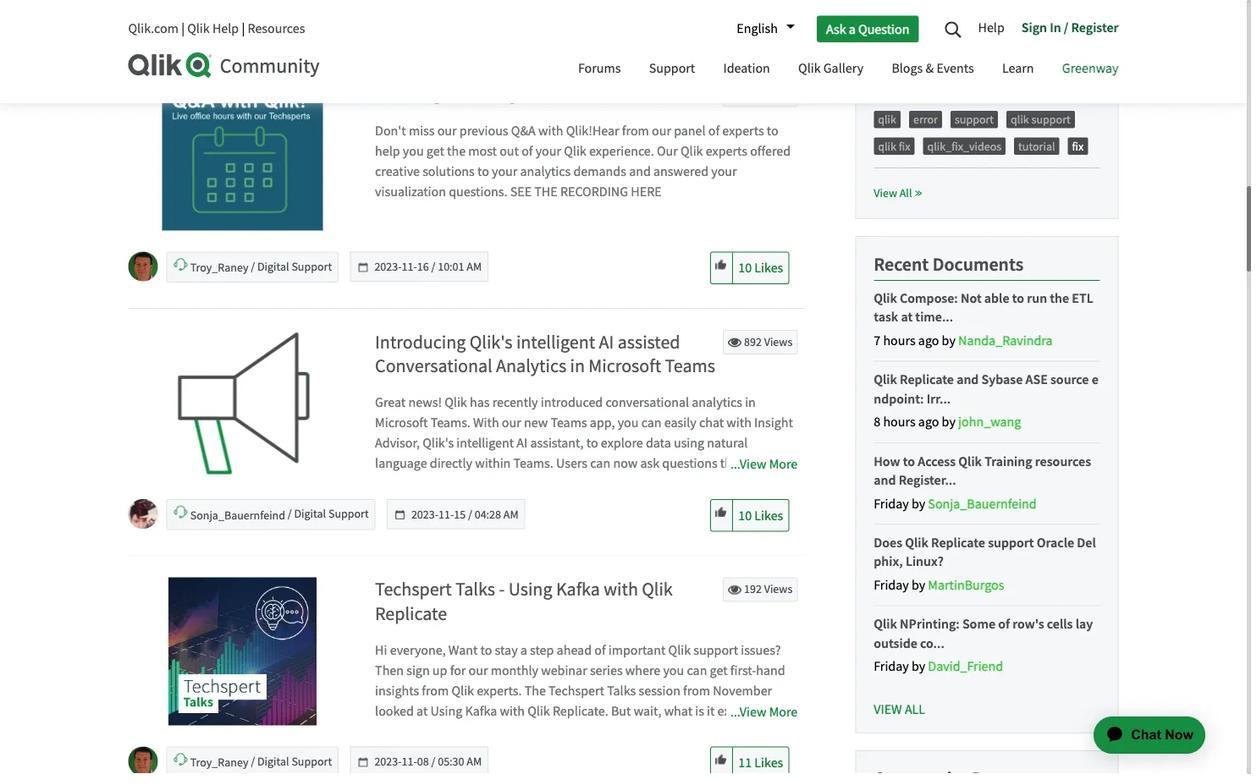 Task type: vqa. For each thing, say whether or not it's contained in the screenshot.
bottommost Views
yes



Task type: describe. For each thing, give the bounding box(es) containing it.
11- for with
[[402, 755, 417, 770]]

digital for techspert talks - using kafka with qlik replicate
[[257, 754, 289, 770]]

the inside "don't miss our previous q&a with qlik!hear from our panel of experts to help you get the most out of your qlik experience.  our qlik experts offered creative solutions to your analytics demands and answered your visualization questions.  see the recording here"
[[447, 143, 466, 160]]

assisted
[[618, 330, 680, 354]]

resources
[[1035, 453, 1091, 470]]

qlik:
[[503, 83, 538, 107]]

support up qlik_fix_videos
[[955, 112, 994, 128]]

troy_raney digital support for techspert talks - using kafka with qlik replicate
[[190, 754, 332, 771]]

10 for watch q&a with qlik: visualizations
[[738, 260, 752, 277]]

qlik inside qlik nprinting: some of row's cells lay outside co... friday by david_friend
[[874, 616, 897, 633]]

in
[[1050, 19, 1061, 36]]

error link
[[913, 112, 938, 128]]

sign in / register link
[[1013, 13, 1119, 45]]

techspert talks - using kafka with qlik replicate
[[375, 578, 673, 626]]

1 troy_raney digital support from the top
[[190, 11, 332, 28]]

fix link
[[1072, 139, 1084, 154]]

the inside 'qlik compose: not able to run the etl task at time... 7 hours ago by nanda_ravindra'
[[1050, 290, 1069, 307]]

to inside 'qlik compose: not able to run the etl task at time... 7 hours ago by nanda_ravindra'
[[1012, 290, 1024, 307]]

help link
[[978, 13, 1013, 45]]

more for introducing qlik's intelligent ai assisted conversational analytics in microsoft teams
[[769, 456, 798, 473]]

ideation
[[723, 60, 770, 77]]

1 horizontal spatial help
[[978, 19, 1005, 36]]

and inside qlik replicate and sybase ase source e ndpoint: irr... 8 hours ago by john_wang
[[957, 371, 979, 388]]

training
[[985, 453, 1033, 470]]

nprinting:
[[900, 616, 960, 633]]

16
[[417, 260, 429, 275]]

892
[[744, 334, 762, 350]]

8
[[874, 414, 881, 431]]

support for watch q&a with qlik: visualizations
[[292, 259, 332, 274]]

view all link
[[874, 701, 925, 718]]

10 for introducing qlik's intelligent ai assisted conversational analytics in microsoft teams
[[738, 507, 752, 525]]

1 troy_raney from the top
[[190, 13, 248, 28]]

analytics
[[520, 163, 571, 180]]

view for view all ≫
[[874, 186, 897, 201]]

with for previous
[[538, 122, 563, 140]]

tutorial link
[[1019, 139, 1055, 154]]

view for view all
[[874, 701, 902, 718]]

here
[[631, 183, 662, 201]]

oracle
[[1037, 534, 1074, 551]]

192
[[744, 582, 762, 597]]

2 | from the left
[[242, 20, 245, 37]]

by inside qlik nprinting: some of row's cells lay outside co... friday by david_friend
[[912, 658, 925, 676]]

by inside qlik replicate and sybase ase source e ndpoint: irr... 8 hours ago by john_wang
[[942, 414, 956, 431]]

does qlik replicate support oracle del phix, linux? friday by martinburgos
[[874, 534, 1096, 594]]

views for techspert talks - using kafka with qlik replicate
[[764, 582, 793, 597]]

help
[[375, 143, 400, 160]]

intelligent
[[516, 330, 595, 354]]

phix,
[[874, 553, 903, 570]]

conversational
[[375, 354, 492, 378]]

error
[[913, 112, 938, 128]]

events
[[937, 60, 974, 77]]

qlik compose: not able to run the etl task at time... link
[[874, 289, 1100, 327]]

digital support image for watch q&a with qlik: visualizations
[[173, 257, 188, 272]]

ask a question
[[826, 20, 910, 37]]

...view more for techspert talks - using kafka with qlik replicate
[[731, 703, 798, 721]]

2023- for conversational
[[411, 507, 439, 522]]

support inside the does qlik replicate support oracle del phix, linux? friday by martinburgos
[[988, 534, 1034, 551]]

troy_raney image
[[128, 747, 158, 775]]

introducing qlik's intelligent ai assisted conversational analytics in microsoft teams
[[375, 330, 715, 378]]

892                                       views
[[742, 334, 793, 350]]

qlik replicate and sybase ase source e ndpoint: irr... link
[[874, 370, 1100, 409]]

7 inside the total number of likes techspert talks - exploring data essentials with qlik cloud post has received. element
[[742, 12, 749, 29]]

replicate inside the does qlik replicate support oracle del phix, linux? friday by martinburgos
[[931, 534, 985, 551]]

qlik fix
[[878, 139, 911, 154]]

out
[[500, 143, 519, 160]]

...view more link for introducing qlik's intelligent ai assisted conversational analytics in microsoft teams
[[726, 454, 798, 481]]

05:30 am
[[438, 755, 482, 770]]

to down the most at the left of the page
[[477, 163, 489, 180]]

don't miss our previous q&a with qlik!hear from our panel of experts to help you get the most out of your qlik experience.  our qlik experts offered creative solutions to your analytics demands and answered your visualization questions.  see the recording here
[[375, 122, 791, 201]]

views image
[[728, 88, 742, 102]]

by inside the does qlik replicate support oracle del phix, linux? friday by martinburgos
[[912, 577, 925, 594]]

qlik_fix_videos
[[927, 139, 1002, 154]]

10:01 am
[[438, 260, 482, 275]]

introducing qlik's intelligent ai assisted conversational analytics in microsoft teams link
[[375, 330, 798, 378]]

with for using
[[604, 578, 638, 602]]

techspert
[[375, 578, 452, 602]]

10 likes for watch q&a with qlik: visualizations
[[738, 260, 783, 277]]

qlik link
[[878, 112, 897, 128]]

techspert talks - using kafka with qlik replicate link
[[375, 578, 798, 626]]

posted on element
[[350, 4, 489, 34]]

05:30
[[438, 755, 464, 770]]

...view more link for techspert talks - using kafka with qlik replicate
[[726, 702, 798, 728]]

sonja_bauernfeind digital support
[[190, 507, 369, 523]]

support button
[[636, 45, 708, 95]]

10 likes for introducing qlik's intelligent ai assisted conversational analytics in microsoft teams
[[738, 507, 783, 525]]

10:01
[[438, 260, 464, 275]]

solutions
[[423, 163, 475, 180]]

qlik support
[[1011, 112, 1071, 128]]

0 vertical spatial experts
[[722, 122, 764, 140]]

the total number of likes introducing qlik's intelligent ai assisted conversational analytics in microsoft teams post has received. element
[[732, 500, 788, 531]]

am for conversational
[[504, 507, 519, 522]]

greenway link
[[1050, 45, 1131, 95]]

at
[[901, 309, 913, 326]]

ago inside qlik replicate and sybase ase source e ndpoint: irr... 8 hours ago by john_wang
[[918, 414, 939, 431]]

troy_raney image for watch q&a with qlik: visualizations's troy_raney 'link'
[[128, 252, 158, 282]]

learn
[[1002, 60, 1034, 77]]

≫
[[915, 186, 923, 201]]

troy_raney for techspert talks - using kafka with qlik replicate
[[190, 756, 248, 771]]

04:28 am
[[475, 507, 519, 522]]

ask a question link
[[817, 15, 919, 42]]

digital for introducing qlik's intelligent ai assisted conversational analytics in microsoft teams
[[294, 507, 326, 522]]

qlik nprinting: some of row's cells lay outside co... friday by david_friend
[[874, 616, 1093, 676]]

digital support image
[[173, 753, 188, 767]]

0 vertical spatial 11-
[[402, 260, 417, 275]]

friday link for sonja_bauernfei
[[874, 495, 912, 512]]

qlik image
[[128, 52, 213, 78]]

/
[[1064, 19, 1069, 36]]

answered
[[654, 163, 709, 180]]

blogs
[[892, 60, 923, 77]]

08
[[417, 755, 429, 770]]

cells
[[1047, 616, 1073, 633]]

qlik inside how to access qlik training resources and register... friday by sonja_bauernfei nd
[[959, 453, 982, 470]]

qlik!hear
[[566, 122, 619, 140]]

1 our from the left
[[437, 122, 457, 140]]

you
[[403, 143, 424, 160]]

lay
[[1076, 616, 1093, 633]]

1 horizontal spatial your
[[536, 143, 561, 160]]

qlik's
[[470, 330, 513, 354]]

qlik.com | qlik help | resources
[[128, 20, 305, 37]]

teams
[[665, 354, 715, 378]]

ai
[[599, 330, 614, 354]]

friday link for by
[[874, 658, 912, 676]]

7 inside 'qlik compose: not able to run the etl task at time... 7 hours ago by nanda_ravindra'
[[874, 332, 881, 349]]

friday for sonja_bauernfei
[[874, 495, 909, 512]]

views image for techspert talks - using kafka with qlik replicate
[[728, 584, 742, 597]]

friday inside qlik nprinting: some of row's cells lay outside co... friday by david_friend
[[874, 658, 909, 676]]

troy_raney for watch q&a with qlik: visualizations
[[190, 260, 248, 276]]

learn button
[[990, 45, 1047, 95]]

a
[[849, 20, 856, 37]]

likes for watch q&a with qlik: visualizations
[[755, 260, 783, 277]]

7 hours ago link
[[874, 332, 942, 349]]

community link
[[128, 52, 548, 79]]

...view for techspert talks - using kafka with qlik replicate
[[731, 703, 767, 721]]

qlik gallery link
[[786, 45, 876, 95]]

0 vertical spatial 2023-
[[375, 260, 402, 275]]

views image for introducing qlik's intelligent ai assisted conversational analytics in microsoft teams
[[728, 336, 742, 350]]

tags list
[[874, 0, 1100, 169]]

blogs & events
[[892, 60, 974, 77]]

troy_raney digital support for watch q&a with qlik: visualizations
[[190, 259, 332, 276]]

sonja_bauernfeind link
[[190, 508, 288, 523]]

troy_raney image for 3rd troy_raney 'link' from the bottom
[[128, 4, 158, 34]]

community
[[220, 53, 320, 79]]

sybase
[[982, 371, 1023, 388]]

like image for watch q&a with qlik: visualizations
[[716, 258, 729, 270]]

resources link
[[248, 20, 305, 37]]

0 horizontal spatial of
[[522, 143, 533, 160]]

views for watch q&a with qlik: visualizations
[[764, 87, 793, 102]]

the total number of likes watch q&a with qlik: visualizations post has received. element
[[732, 253, 788, 284]]

some
[[962, 616, 996, 633]]

task
[[874, 309, 898, 326]]

how
[[874, 453, 900, 470]]

0 vertical spatial am
[[467, 260, 482, 275]]

11 likes
[[738, 755, 783, 772]]



Task type: locate. For each thing, give the bounding box(es) containing it.
with up analytics on the top of page
[[538, 122, 563, 140]]

0 horizontal spatial fix
[[899, 139, 911, 154]]

qlik up qlik fix link
[[878, 112, 897, 128]]

qlik.com link
[[128, 20, 179, 37]]

troy_raney link
[[190, 13, 251, 28], [190, 260, 251, 276], [190, 756, 251, 771]]

support up tutorial
[[1032, 112, 1071, 128]]

recent documents heading
[[874, 253, 1024, 276]]

with inside techspert talks - using kafka with qlik replicate
[[604, 578, 638, 602]]

1 image not found image from the top
[[128, 83, 357, 231]]

2 horizontal spatial your
[[711, 163, 737, 180]]

view down the outside
[[874, 701, 902, 718]]

am
[[467, 260, 482, 275], [504, 507, 519, 522], [467, 755, 482, 770]]

0 vertical spatial image not found image
[[128, 83, 357, 231]]

qlik for qlik support
[[1011, 112, 1029, 128]]

2 vertical spatial am
[[467, 755, 482, 770]]

1 horizontal spatial and
[[874, 472, 896, 489]]

image not found image for watch q&a with qlik: visualizations
[[128, 83, 357, 231]]

3 friday link from the top
[[874, 658, 912, 676]]

0 vertical spatial views image
[[728, 336, 742, 350]]

7 down task
[[874, 332, 881, 349]]

watch
[[375, 83, 423, 107]]

7 likes
[[742, 12, 781, 29]]

experts
[[722, 122, 764, 140], [706, 143, 748, 160]]

2 vertical spatial troy_raney
[[190, 756, 248, 771]]

experience.
[[589, 143, 654, 160]]

ago down time...
[[918, 332, 939, 349]]

to up offered
[[767, 122, 779, 140]]

in
[[570, 354, 585, 378]]

replicate
[[900, 371, 954, 388], [931, 534, 985, 551], [375, 602, 447, 626]]

qlik right access
[[959, 453, 982, 470]]

qlik for qlik fix
[[878, 139, 897, 154]]

2 vertical spatial with
[[604, 578, 638, 602]]

1 vertical spatial with
[[538, 122, 563, 140]]

support for introducing qlik's intelligent ai assisted conversational analytics in microsoft teams
[[328, 507, 369, 522]]

view
[[874, 186, 897, 201], [874, 701, 902, 718]]

the total number of likes techspert talks - using kafka with qlik replicate post has received. element
[[732, 748, 788, 775]]

2 vertical spatial 11-
[[402, 755, 417, 770]]

likes right 11
[[755, 755, 783, 772]]

1 vertical spatial experts
[[706, 143, 748, 160]]

digital support image
[[173, 10, 188, 24], [173, 257, 188, 272], [173, 505, 188, 519]]

sign
[[1022, 19, 1047, 36]]

support inside sonja_bauernfeind digital support
[[328, 507, 369, 522]]

2023-11-15
[[411, 507, 466, 522]]

1 vertical spatial ago
[[918, 414, 939, 431]]

0 vertical spatial friday link
[[874, 495, 912, 512]]

like image for techspert talks - using kafka with qlik replicate
[[716, 753, 729, 765]]

all for view all
[[905, 701, 925, 718]]

10 likes inside 'the total number of likes introducing qlik's intelligent ai assisted conversational analytics in microsoft teams post has received.' element
[[738, 507, 783, 525]]

our
[[657, 143, 678, 160]]

0 vertical spatial hours
[[883, 332, 916, 349]]

with inside "don't miss our previous q&a with qlik!hear from our panel of experts to help you get the most out of your qlik experience.  our qlik experts offered creative solutions to your analytics demands and answered your visualization questions.  see the recording here"
[[538, 122, 563, 140]]

microsoft
[[589, 354, 661, 378]]

qlik up tutorial
[[1011, 112, 1029, 128]]

the total number of likes techspert talks - exploring data essentials with qlik cloud post has received. element
[[734, 5, 788, 36]]

0 vertical spatial troy_raney
[[190, 13, 248, 28]]

ndpoint:
[[874, 390, 924, 407]]

1 vertical spatial troy_raney image
[[128, 252, 158, 282]]

hours inside qlik replicate and sybase ase source e ndpoint: irr... 8 hours ago by john_wang
[[883, 414, 916, 431]]

analytics
[[496, 354, 566, 378]]

2 troy_raney from the top
[[190, 260, 248, 276]]

and up here
[[629, 163, 651, 180]]

...view more up 'the total number of likes introducing qlik's intelligent ai assisted conversational analytics in microsoft teams post has received.' element
[[731, 456, 798, 473]]

1 vertical spatial views image
[[728, 584, 742, 597]]

more up the total number of likes techspert talks - using kafka with qlik replicate post has received. element
[[769, 703, 798, 721]]

10 likes
[[738, 260, 783, 277], [738, 507, 783, 525]]

troy_raney link for watch q&a with qlik: visualizations
[[190, 260, 251, 276]]

troy_raney link for techspert talks - using kafka with qlik replicate
[[190, 756, 251, 771]]

8 hours ago link
[[874, 414, 942, 431]]

2 friday link from the top
[[874, 577, 912, 594]]

friday link down phix,
[[874, 577, 912, 594]]

1 digital support image from the top
[[173, 10, 188, 24]]

0 vertical spatial ago
[[918, 332, 939, 349]]

1 vertical spatial q&a
[[511, 122, 536, 140]]

by down linux?
[[912, 577, 925, 594]]

like image
[[716, 506, 729, 517]]

1 vertical spatial ...view more
[[731, 703, 798, 721]]

3 views from the top
[[764, 582, 793, 597]]

...view for introducing qlik's intelligent ai assisted conversational analytics in microsoft teams
[[731, 456, 767, 473]]

qlik help link
[[187, 20, 239, 37]]

1 vertical spatial 2023-
[[411, 507, 439, 522]]

qlik inside techspert talks - using kafka with qlik replicate
[[642, 578, 673, 602]]

am right 10:01
[[467, 260, 482, 275]]

3 friday from the top
[[874, 658, 909, 676]]

outside
[[874, 635, 918, 652]]

2 digital support image from the top
[[173, 257, 188, 272]]

views for introducing qlik's intelligent ai assisted conversational analytics in microsoft teams
[[764, 334, 793, 350]]

1 ago from the top
[[918, 332, 939, 349]]

talks
[[456, 578, 495, 602]]

1 troy_raney image from the top
[[128, 4, 158, 34]]

1 vertical spatial digital support image
[[173, 257, 188, 272]]

1 vertical spatial 7
[[874, 332, 881, 349]]

application
[[1062, 697, 1226, 775]]

2 10 from the top
[[738, 507, 752, 525]]

and inside how to access qlik training resources and register... friday by sonja_bauernfei nd
[[874, 472, 896, 489]]

qlik down 'qlik' link
[[878, 139, 897, 154]]

row's
[[1013, 616, 1044, 633]]

1 vertical spatial friday link
[[874, 577, 912, 594]]

2 vertical spatial 2023-
[[375, 755, 402, 770]]

replicate inside techspert talks - using kafka with qlik replicate
[[375, 602, 447, 626]]

the right get
[[447, 143, 466, 160]]

qlik left 'gallery'
[[798, 60, 821, 77]]

friday link down the outside
[[874, 658, 912, 676]]

support inside dropdown button
[[649, 60, 695, 77]]

to inside how to access qlik training resources and register... friday by sonja_bauernfei nd
[[903, 453, 915, 470]]

1 horizontal spatial q&a
[[511, 122, 536, 140]]

2 vertical spatial friday link
[[874, 658, 912, 676]]

replicate up linux?
[[931, 534, 985, 551]]

to left run
[[1012, 290, 1024, 307]]

1 views image from the top
[[728, 336, 742, 350]]

offered
[[750, 143, 791, 160]]

qlik for 'qlik' link
[[878, 112, 897, 128]]

1 10 likes from the top
[[738, 260, 783, 277]]

2 vertical spatial of
[[998, 616, 1010, 633]]

1 hours from the top
[[883, 332, 916, 349]]

1 10 from the top
[[738, 260, 752, 277]]

likes for techspert talks - using kafka with qlik replicate
[[755, 755, 783, 772]]

time...
[[915, 309, 953, 326]]

views right 192
[[764, 582, 793, 597]]

2 vertical spatial friday
[[874, 658, 909, 676]]

0 vertical spatial 10 likes
[[738, 260, 783, 277]]

by inside 'qlik compose: not able to run the etl task at time... 7 hours ago by nanda_ravindra'
[[942, 332, 956, 349]]

hours down at
[[883, 332, 916, 349]]

1 vertical spatial and
[[957, 371, 979, 388]]

menu bar
[[565, 45, 1131, 95]]

2 vertical spatial troy_raney digital support
[[190, 754, 332, 771]]

the right run
[[1050, 290, 1069, 307]]

of right panel
[[708, 122, 720, 140]]

digital
[[257, 11, 289, 27], [257, 259, 289, 274], [294, 507, 326, 522], [257, 754, 289, 770]]

by down time...
[[942, 332, 956, 349]]

0 vertical spatial more
[[769, 456, 798, 473]]

0 horizontal spatial help
[[212, 20, 239, 37]]

more for techspert talks - using kafka with qlik replicate
[[769, 703, 798, 721]]

1 horizontal spatial the
[[1050, 290, 1069, 307]]

digital support image for introducing qlik's intelligent ai assisted conversational analytics in microsoft teams
[[173, 505, 188, 519]]

2 vertical spatial digital support image
[[173, 505, 188, 519]]

heading
[[874, 767, 1038, 775]]

access
[[918, 453, 956, 470]]

miss
[[409, 122, 435, 140]]

nanda_ravindra link
[[958, 329, 1053, 353]]

and inside "don't miss our previous q&a with qlik!hear from our panel of experts to help you get the most out of your qlik experience.  our qlik experts offered creative solutions to your analytics demands and answered your visualization questions.  see the recording here"
[[629, 163, 651, 180]]

2 hours from the top
[[883, 414, 916, 431]]

10 inside 'the total number of likes introducing qlik's intelligent ai assisted conversational analytics in microsoft teams post has received.' element
[[738, 507, 752, 525]]

your right answered
[[711, 163, 737, 180]]

1 vertical spatial friday
[[874, 577, 909, 594]]

hours right 8
[[883, 414, 916, 431]]

likes up ideation
[[752, 12, 781, 29]]

2 ...view more link from the top
[[726, 702, 798, 728]]

2 view from the top
[[874, 701, 902, 718]]

more up 'the total number of likes introducing qlik's intelligent ai assisted conversational analytics in microsoft teams post has received.' element
[[769, 456, 798, 473]]

1 horizontal spatial our
[[652, 122, 671, 140]]

0 horizontal spatial and
[[629, 163, 651, 180]]

from
[[622, 122, 649, 140]]

experts up offered
[[722, 122, 764, 140]]

0 horizontal spatial q&a
[[427, 83, 461, 107]]

views image
[[728, 336, 742, 350], [728, 584, 742, 597]]

menu bar containing forums
[[565, 45, 1131, 95]]

qlik inside 'qlik compose: not able to run the etl task at time... 7 hours ago by nanda_ravindra'
[[874, 290, 897, 307]]

qlik up linux?
[[905, 534, 929, 551]]

2 horizontal spatial with
[[604, 578, 638, 602]]

2 horizontal spatial of
[[998, 616, 1010, 633]]

views image left 892
[[728, 336, 742, 350]]

-
[[499, 578, 505, 602]]

ask
[[826, 20, 846, 37]]

1 vertical spatial ...view
[[731, 703, 767, 721]]

11- left "04:28"
[[439, 507, 454, 522]]

...view more link up 'the total number of likes introducing qlik's intelligent ai assisted conversational analytics in microsoft teams post has received.' element
[[726, 454, 798, 481]]

11- left 10:01
[[402, 260, 417, 275]]

qlik inside the does qlik replicate support oracle del phix, linux? friday by martinburgos
[[905, 534, 929, 551]]

support down "nd"
[[988, 534, 1034, 551]]

qlik replicate and sybase ase source e ndpoint: irr... 8 hours ago by john_wang
[[874, 371, 1099, 431]]

2 vertical spatial troy_raney link
[[190, 756, 251, 771]]

...view up 'the total number of likes introducing qlik's intelligent ai assisted conversational analytics in microsoft teams post has received.' element
[[731, 456, 767, 473]]

10 right like icon
[[738, 507, 752, 525]]

| right qlik help link
[[242, 20, 245, 37]]

0 horizontal spatial |
[[181, 20, 185, 37]]

2 10 likes from the top
[[738, 507, 783, 525]]

0 vertical spatial digital support image
[[173, 10, 188, 24]]

english
[[737, 20, 778, 37]]

3 troy_raney from the top
[[190, 756, 248, 771]]

of left row's on the bottom right of page
[[998, 616, 1010, 633]]

your up analytics on the top of page
[[536, 143, 561, 160]]

digital inside sonja_bauernfeind digital support
[[294, 507, 326, 522]]

7 up ideation
[[742, 12, 749, 29]]

0 vertical spatial 10
[[738, 260, 752, 277]]

1 horizontal spatial of
[[708, 122, 720, 140]]

qlik
[[878, 112, 897, 128], [1011, 112, 1029, 128], [878, 139, 897, 154]]

like image left 11
[[716, 753, 729, 765]]

0 vertical spatial troy_raney link
[[190, 13, 251, 28]]

0 vertical spatial the
[[447, 143, 466, 160]]

am right "04:28"
[[504, 507, 519, 522]]

john_wang link
[[958, 411, 1021, 434]]

0 horizontal spatial the
[[447, 143, 466, 160]]

likes right like icon
[[755, 507, 783, 525]]

am for with
[[467, 755, 482, 770]]

by down co...
[[912, 658, 925, 676]]

1 vertical spatial ...view more link
[[726, 702, 798, 728]]

0 vertical spatial of
[[708, 122, 720, 140]]

ase
[[1026, 371, 1048, 388]]

qlik down panel
[[681, 143, 703, 160]]

0 vertical spatial with
[[464, 83, 499, 107]]

linux?
[[906, 553, 944, 570]]

0 vertical spatial replicate
[[900, 371, 954, 388]]

by
[[942, 332, 956, 349], [942, 414, 956, 431], [912, 495, 925, 512], [912, 577, 925, 594], [912, 658, 925, 676]]

1 horizontal spatial 7
[[874, 332, 881, 349]]

2 troy_raney image from the top
[[128, 252, 158, 282]]

1 more from the top
[[769, 456, 798, 473]]

our up get
[[437, 122, 457, 140]]

2 more from the top
[[769, 703, 798, 721]]

help left resources link
[[212, 20, 239, 37]]

friday down the outside
[[874, 658, 909, 676]]

help left sign
[[978, 19, 1005, 36]]

...view more up the total number of likes techspert talks - using kafka with qlik replicate post has received. element
[[731, 703, 798, 721]]

qlik up ndpoint:
[[874, 371, 897, 388]]

likes
[[752, 12, 781, 29], [755, 260, 783, 277], [755, 507, 783, 525], [755, 755, 783, 772]]

1 vertical spatial the
[[1050, 290, 1069, 307]]

0 vertical spatial friday
[[874, 495, 909, 512]]

11- left 05:30
[[402, 755, 417, 770]]

recent
[[874, 253, 929, 276]]

1 vertical spatial more
[[769, 703, 798, 721]]

questions.
[[449, 183, 508, 201]]

forums
[[578, 60, 621, 77]]

0 vertical spatial q&a
[[427, 83, 461, 107]]

qlik gallery
[[798, 60, 864, 77]]

1 fix from the left
[[899, 139, 911, 154]]

11- for conversational
[[439, 507, 454, 522]]

image not found image for introducing qlik's intelligent ai assisted conversational analytics in microsoft teams
[[128, 330, 357, 478]]

1 vertical spatial replicate
[[931, 534, 985, 551]]

2 ...view from the top
[[731, 703, 767, 721]]

views right 892
[[764, 334, 793, 350]]

troy_raney image
[[128, 4, 158, 34], [128, 252, 158, 282]]

likes for introducing qlik's intelligent ai assisted conversational analytics in microsoft teams
[[755, 507, 783, 525]]

documents
[[933, 253, 1024, 276]]

qlik right kafka
[[642, 578, 673, 602]]

using
[[509, 578, 552, 602]]

like image left the total number of likes watch q&a with qlik: visualizations post has received. element
[[716, 258, 729, 270]]

2 views from the top
[[764, 334, 793, 350]]

support
[[955, 112, 994, 128], [1032, 112, 1071, 128], [988, 534, 1034, 551]]

image not found image for techspert talks - using kafka with qlik replicate
[[128, 578, 357, 726]]

q&a up out
[[511, 122, 536, 140]]

register...
[[899, 472, 956, 489]]

3 troy_raney digital support from the top
[[190, 754, 332, 771]]

friday down phix,
[[874, 577, 909, 594]]

3 image not found image from the top
[[128, 578, 357, 726]]

...view more
[[731, 456, 798, 473], [731, 703, 798, 721]]

1 vertical spatial troy_raney digital support
[[190, 259, 332, 276]]

friday link for martinburgos
[[874, 577, 912, 594]]

1 vertical spatial like image
[[716, 753, 729, 765]]

...view more link
[[726, 454, 798, 481], [726, 702, 798, 728]]

digital for watch q&a with qlik: visualizations
[[257, 259, 289, 274]]

&
[[926, 60, 934, 77]]

1 vertical spatial troy_raney
[[190, 260, 248, 276]]

like image
[[716, 258, 729, 270], [716, 753, 729, 765]]

by down register...
[[912, 495, 925, 512]]

views right the 528
[[764, 87, 793, 102]]

2 vertical spatial views
[[764, 582, 793, 597]]

2 views image from the top
[[728, 584, 742, 597]]

1 | from the left
[[181, 20, 185, 37]]

2 vertical spatial replicate
[[375, 602, 447, 626]]

replicate left talks
[[375, 602, 447, 626]]

sonja_bauernfei
[[928, 495, 1022, 512]]

ago down irr...
[[918, 414, 939, 431]]

hours inside 'qlik compose: not able to run the etl task at time... 7 hours ago by nanda_ravindra'
[[883, 332, 916, 349]]

1 troy_raney link from the top
[[190, 13, 251, 28]]

qlik up task
[[874, 290, 897, 307]]

0 vertical spatial ...view more link
[[726, 454, 798, 481]]

creative
[[375, 163, 420, 180]]

replicate up irr...
[[900, 371, 954, 388]]

sonja_bauernfeind image
[[128, 500, 158, 529]]

2 troy_raney link from the top
[[190, 260, 251, 276]]

watch q&a with qlik: visualizations
[[375, 83, 648, 107]]

friday up does in the right bottom of the page
[[874, 495, 909, 512]]

04:28
[[475, 507, 501, 522]]

1 vertical spatial view
[[874, 701, 902, 718]]

2 like image from the top
[[716, 753, 729, 765]]

2023- left 15
[[411, 507, 439, 522]]

0 vertical spatial ...view more
[[731, 456, 798, 473]]

am right 05:30
[[467, 755, 482, 770]]

2 fix from the left
[[1072, 139, 1084, 154]]

2 our from the left
[[652, 122, 671, 140]]

2023- for with
[[375, 755, 402, 770]]

qlik up the outside
[[874, 616, 897, 633]]

qlik inside qlik replicate and sybase ase source e ndpoint: irr... 8 hours ago by john_wang
[[874, 371, 897, 388]]

likes up 892                                       views
[[755, 260, 783, 277]]

all for view all ≫
[[900, 186, 912, 201]]

1 vertical spatial 10 likes
[[738, 507, 783, 525]]

by down irr...
[[942, 414, 956, 431]]

panel
[[674, 122, 706, 140]]

1 like image from the top
[[716, 258, 729, 270]]

| right qlik.com link
[[181, 20, 185, 37]]

and left "sybase"
[[957, 371, 979, 388]]

1 vertical spatial 10
[[738, 507, 752, 525]]

1 vertical spatial troy_raney link
[[190, 260, 251, 276]]

10 up 892
[[738, 260, 752, 277]]

experts left offered
[[706, 143, 748, 160]]

troy_raney
[[190, 13, 248, 28], [190, 260, 248, 276], [190, 756, 248, 771]]

0 horizontal spatial with
[[464, 83, 499, 107]]

1 horizontal spatial with
[[538, 122, 563, 140]]

2 ...view more from the top
[[731, 703, 798, 721]]

0 horizontal spatial your
[[492, 163, 518, 180]]

2023- left 08
[[375, 755, 402, 770]]

1 vertical spatial hours
[[883, 414, 916, 431]]

2 vertical spatial image not found image
[[128, 578, 357, 726]]

our
[[437, 122, 457, 140], [652, 122, 671, 140]]

john_wang
[[958, 414, 1021, 431]]

q&a up miss at the left top of page
[[427, 83, 461, 107]]

qlik support link
[[1011, 112, 1071, 128]]

support link
[[955, 112, 994, 128]]

to right how
[[903, 453, 915, 470]]

our up our
[[652, 122, 671, 140]]

all left ≫
[[900, 186, 912, 201]]

2 horizontal spatial and
[[957, 371, 979, 388]]

how to access qlik training resources and register... friday by sonja_bauernfei nd
[[874, 453, 1091, 512]]

...view up the total number of likes techspert talks - using kafka with qlik replicate post has received. element
[[731, 703, 767, 721]]

1 horizontal spatial |
[[242, 20, 245, 37]]

1 friday link from the top
[[874, 495, 912, 512]]

2 ago from the top
[[918, 414, 939, 431]]

your down out
[[492, 163, 518, 180]]

irr...
[[927, 390, 951, 407]]

10 likes up 892                                       views
[[738, 260, 783, 277]]

10 likes right like icon
[[738, 507, 783, 525]]

10
[[738, 260, 752, 277], [738, 507, 752, 525]]

all down co...
[[905, 701, 925, 718]]

2023- left "16" on the top left of the page
[[375, 260, 402, 275]]

1 ...view more link from the top
[[726, 454, 798, 481]]

0 vertical spatial 7
[[742, 12, 749, 29]]

q&a inside "don't miss our previous q&a with qlik!hear from our panel of experts to help you get the most out of your qlik experience.  our qlik experts offered creative solutions to your analytics demands and answered your visualization questions.  see the recording here"
[[511, 122, 536, 140]]

1 friday from the top
[[874, 495, 909, 512]]

friday inside the does qlik replicate support oracle del phix, linux? friday by martinburgos
[[874, 577, 909, 594]]

...view more for introducing qlik's intelligent ai assisted conversational analytics in microsoft teams
[[731, 456, 798, 473]]

with up previous
[[464, 83, 499, 107]]

and down how
[[874, 472, 896, 489]]

1 horizontal spatial fix
[[1072, 139, 1084, 154]]

recording
[[560, 183, 628, 201]]

to
[[767, 122, 779, 140], [477, 163, 489, 180], [1012, 290, 1024, 307], [903, 453, 915, 470]]

...view
[[731, 456, 767, 473], [731, 703, 767, 721]]

image not found image
[[128, 83, 357, 231], [128, 330, 357, 478], [128, 578, 357, 726]]

don't
[[375, 122, 406, 140]]

ideation button
[[711, 45, 783, 95]]

qlik down qlik!hear
[[564, 143, 586, 160]]

0 vertical spatial and
[[629, 163, 651, 180]]

2 troy_raney digital support from the top
[[190, 259, 332, 276]]

0 vertical spatial all
[[900, 186, 912, 201]]

by inside how to access qlik training resources and register... friday by sonja_bauernfei nd
[[912, 495, 925, 512]]

get
[[427, 143, 444, 160]]

2 vertical spatial and
[[874, 472, 896, 489]]

run
[[1027, 290, 1047, 307]]

3 digital support image from the top
[[173, 505, 188, 519]]

1 vertical spatial 11-
[[439, 507, 454, 522]]

0 vertical spatial troy_raney digital support
[[190, 11, 332, 28]]

0 vertical spatial view
[[874, 186, 897, 201]]

2 friday from the top
[[874, 577, 909, 594]]

3 troy_raney link from the top
[[190, 756, 251, 771]]

friday link up does in the right bottom of the page
[[874, 495, 912, 512]]

1 ...view from the top
[[731, 456, 767, 473]]

10 likes inside the total number of likes watch q&a with qlik: visualizations post has received. element
[[738, 260, 783, 277]]

troy_raney digital support
[[190, 11, 332, 28], [190, 259, 332, 276], [190, 754, 332, 771]]

friday inside how to access qlik training resources and register... friday by sonja_bauernfei nd
[[874, 495, 909, 512]]

2 image not found image from the top
[[128, 330, 357, 478]]

co...
[[920, 635, 945, 652]]

...view more link up the total number of likes techspert talks - using kafka with qlik replicate post has received. element
[[726, 702, 798, 728]]

1 vertical spatial image not found image
[[128, 330, 357, 478]]

support for techspert talks - using kafka with qlik replicate
[[292, 754, 332, 770]]

1 vertical spatial all
[[905, 701, 925, 718]]

ago inside 'qlik compose: not able to run the etl task at time... 7 hours ago by nanda_ravindra'
[[918, 332, 939, 349]]

view all ≫
[[874, 186, 923, 201]]

qlik_fix_videos link
[[927, 139, 1002, 154]]

1 vertical spatial of
[[522, 143, 533, 160]]

10 inside the total number of likes watch q&a with qlik: visualizations post has received. element
[[738, 260, 752, 277]]

0 vertical spatial troy_raney image
[[128, 4, 158, 34]]

1 vertical spatial views
[[764, 334, 793, 350]]

friday for martinburgos
[[874, 577, 909, 594]]

1 ...view more from the top
[[731, 456, 798, 473]]

of right out
[[522, 143, 533, 160]]

1 view from the top
[[874, 186, 897, 201]]

with right kafka
[[604, 578, 638, 602]]

qlik right qlik.com link
[[187, 20, 210, 37]]

1 views from the top
[[764, 87, 793, 102]]

1 vertical spatial am
[[504, 507, 519, 522]]

view left ≫
[[874, 186, 897, 201]]

0 vertical spatial like image
[[716, 258, 729, 270]]

replicate inside qlik replicate and sybase ase source e ndpoint: irr... 8 hours ago by john_wang
[[900, 371, 954, 388]]

q&a
[[427, 83, 461, 107], [511, 122, 536, 140]]

of inside qlik nprinting: some of row's cells lay outside co... friday by david_friend
[[998, 616, 1010, 633]]

does qlik replicate support oracle del phix, linux? link
[[874, 534, 1100, 572]]

views image left 192
[[728, 584, 742, 597]]



